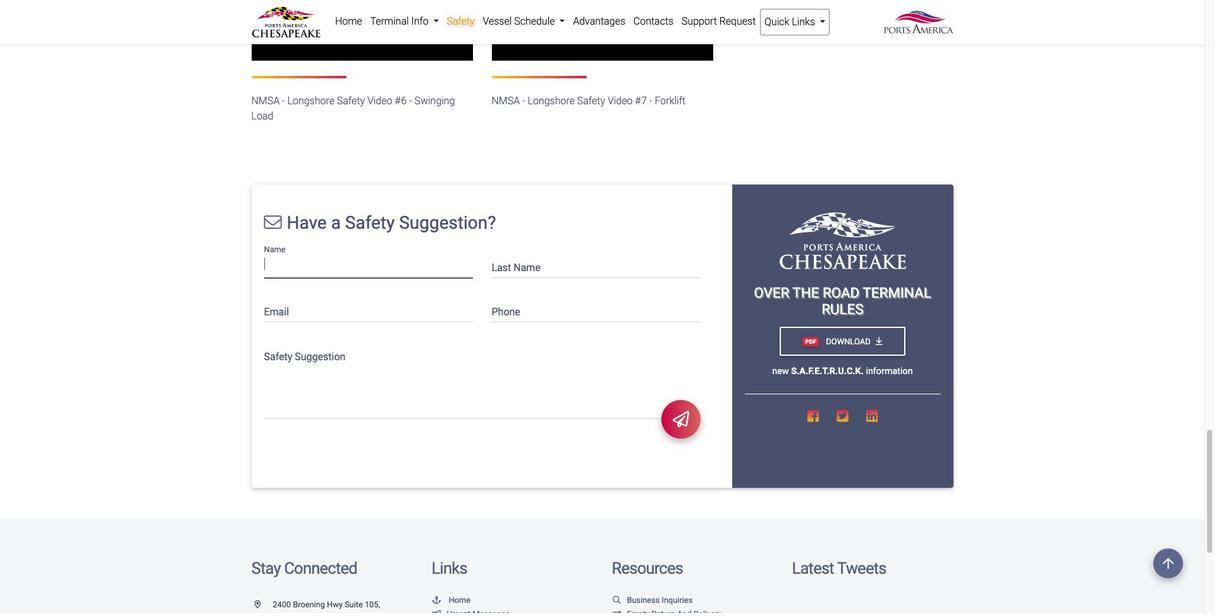 Task type: locate. For each thing, give the bounding box(es) containing it.
terminal
[[863, 284, 931, 301]]

1 horizontal spatial longshore
[[528, 95, 575, 107]]

s.a.f.e.t.r.u.c.k.
[[791, 366, 864, 377]]

1 horizontal spatial nmsa
[[492, 95, 520, 107]]

links right quick on the top
[[792, 16, 815, 28]]

home link up bullhorn icon
[[432, 596, 471, 605]]

2 nmsa from the left
[[492, 95, 520, 107]]

video image for #7
[[492, 0, 713, 60]]

2 video image from the left
[[492, 0, 713, 60]]

Email text field
[[264, 298, 473, 323]]

terminal info
[[370, 15, 431, 27]]

links
[[792, 16, 815, 28], [432, 559, 467, 578]]

tweets
[[837, 559, 886, 578]]

0 horizontal spatial nmsa
[[251, 95, 280, 107]]

over the road terminal rules
[[754, 284, 931, 318]]

linkedin image
[[866, 410, 878, 423]]

0 vertical spatial home link
[[331, 9, 366, 34]]

0 horizontal spatial video image
[[251, 0, 473, 60]]

home
[[335, 15, 362, 27], [449, 596, 471, 605]]

1 video from the left
[[367, 95, 392, 107]]

nmsa for nmsa - longshore safety video #6 - swinging load
[[251, 95, 280, 107]]

connected
[[284, 559, 357, 578]]

have a safety suggestion?
[[287, 212, 496, 233]]

safety right a
[[345, 212, 395, 233]]

1 horizontal spatial links
[[792, 16, 815, 28]]

forklift
[[655, 95, 686, 107]]

1 vertical spatial name
[[514, 262, 541, 274]]

home left terminal
[[335, 15, 362, 27]]

2 video from the left
[[608, 95, 633, 107]]

0 vertical spatial links
[[792, 16, 815, 28]]

home link
[[331, 9, 366, 34], [432, 596, 471, 605]]

1 horizontal spatial video
[[608, 95, 633, 107]]

arrow to bottom image
[[876, 337, 883, 346]]

links up anchor icon
[[432, 559, 467, 578]]

0 horizontal spatial longshore
[[287, 95, 334, 107]]

2400 broening hwy suite 105, link
[[251, 600, 380, 613]]

search image
[[612, 597, 622, 605]]

2 longshore from the left
[[528, 95, 575, 107]]

1 nmsa from the left
[[251, 95, 280, 107]]

0 horizontal spatial home
[[335, 15, 362, 27]]

new
[[772, 366, 789, 377]]

quick links link
[[760, 9, 830, 35]]

bullhorn image
[[432, 611, 442, 613]]

home right anchor icon
[[449, 596, 471, 605]]

0 horizontal spatial name
[[264, 245, 286, 254]]

name up email
[[264, 245, 286, 254]]

0 horizontal spatial video
[[367, 95, 392, 107]]

suite
[[345, 600, 363, 610]]

map marker alt image
[[255, 602, 271, 610]]

pdf
[[805, 338, 817, 345]]

-
[[282, 95, 285, 107], [409, 95, 412, 107], [522, 95, 525, 107], [649, 95, 652, 107]]

seagirt terminal image
[[779, 212, 906, 269]]

0 vertical spatial name
[[264, 245, 286, 254]]

nmsa for nmsa - longshore safety video #7 - forklift
[[492, 95, 520, 107]]

safety link
[[443, 9, 479, 34]]

video
[[367, 95, 392, 107], [608, 95, 633, 107]]

nmsa - longshore safety video #7 - forklift
[[492, 95, 686, 107]]

hwy
[[327, 600, 343, 610]]

download
[[824, 337, 871, 346]]

broening
[[293, 600, 325, 610]]

business
[[627, 596, 660, 605]]

advantages
[[573, 15, 625, 27]]

nmsa inside nmsa - longshore safety video #6 - swinging load
[[251, 95, 280, 107]]

0 horizontal spatial home link
[[331, 9, 366, 34]]

longshore inside nmsa - longshore safety video #6 - swinging load
[[287, 95, 334, 107]]

quick
[[765, 16, 789, 28]]

inquiries
[[662, 596, 693, 605]]

anchor image
[[432, 597, 442, 605]]

safety left vessel
[[447, 15, 475, 27]]

video for #6
[[367, 95, 392, 107]]

nmsa
[[251, 95, 280, 107], [492, 95, 520, 107]]

1 longshore from the left
[[287, 95, 334, 107]]

1 horizontal spatial video image
[[492, 0, 713, 60]]

1 vertical spatial home
[[449, 596, 471, 605]]

Safety Suggestion text field
[[264, 343, 700, 420]]

resources
[[612, 559, 683, 578]]

business inquiries
[[627, 596, 693, 605]]

video inside nmsa - longshore safety video #6 - swinging load
[[367, 95, 392, 107]]

safety left suggestion
[[264, 351, 292, 363]]

safety left #6
[[337, 95, 365, 107]]

Last Name text field
[[492, 254, 700, 278]]

exchange image
[[612, 611, 622, 613]]

safety left #7
[[577, 95, 605, 107]]

twitter square image
[[837, 410, 849, 423]]

quick links
[[765, 16, 818, 28]]

facebook square image
[[807, 410, 819, 423]]

suggestion?
[[399, 212, 496, 233]]

1 vertical spatial links
[[432, 559, 467, 578]]

home link left terminal
[[331, 9, 366, 34]]

go to top image
[[1153, 549, 1183, 579]]

over
[[754, 284, 789, 301]]

information
[[866, 366, 913, 377]]

video left #6
[[367, 95, 392, 107]]

support request link
[[678, 9, 760, 34]]

rules
[[822, 301, 864, 318]]

safety
[[447, 15, 475, 27], [337, 95, 365, 107], [577, 95, 605, 107], [345, 212, 395, 233], [264, 351, 292, 363]]

1 video image from the left
[[251, 0, 473, 60]]

advantages link
[[569, 9, 629, 34]]

business inquiries link
[[612, 596, 693, 605]]

video image
[[251, 0, 473, 60], [492, 0, 713, 60]]

video left #7
[[608, 95, 633, 107]]

name right last
[[514, 262, 541, 274]]

longshore
[[287, 95, 334, 107], [528, 95, 575, 107]]

1 horizontal spatial home link
[[432, 596, 471, 605]]

name
[[264, 245, 286, 254], [514, 262, 541, 274]]

suggestion
[[295, 351, 346, 363]]



Task type: describe. For each thing, give the bounding box(es) containing it.
0 horizontal spatial links
[[432, 559, 467, 578]]

email
[[264, 306, 289, 318]]

vessel schedule link
[[479, 9, 569, 34]]

terminal info link
[[366, 9, 443, 34]]

request
[[719, 15, 756, 27]]

1 horizontal spatial home
[[449, 596, 471, 605]]

latest tweets
[[792, 559, 886, 578]]

road
[[823, 284, 860, 301]]

vessel
[[483, 15, 512, 27]]

#7
[[635, 95, 647, 107]]

contacts link
[[629, 9, 678, 34]]

phone
[[492, 306, 520, 318]]

1 horizontal spatial name
[[514, 262, 541, 274]]

load
[[251, 110, 273, 122]]

stay connected
[[251, 559, 357, 578]]

swinging
[[415, 95, 455, 107]]

the
[[793, 284, 819, 301]]

a
[[331, 212, 341, 233]]

latest
[[792, 559, 834, 578]]

2400
[[273, 600, 291, 610]]

info
[[411, 15, 429, 27]]

have
[[287, 212, 327, 233]]

0 vertical spatial home
[[335, 15, 362, 27]]

vessel schedule
[[483, 15, 557, 27]]

support request
[[682, 15, 756, 27]]

nmsa - longshore safety video #6 - swinging load
[[251, 95, 455, 122]]

contacts
[[634, 15, 674, 27]]

Phone text field
[[492, 298, 700, 323]]

#6
[[395, 95, 407, 107]]

3 - from the left
[[522, 95, 525, 107]]

2400 broening hwy suite 105,
[[251, 600, 380, 613]]

safety inside nmsa - longshore safety video #6 - swinging load
[[337, 95, 365, 107]]

1 vertical spatial home link
[[432, 596, 471, 605]]

Name text field
[[264, 254, 473, 278]]

video for #7
[[608, 95, 633, 107]]

1 - from the left
[[282, 95, 285, 107]]

longshore for nmsa - longshore safety video #6 - swinging load
[[287, 95, 334, 107]]

video image for #6
[[251, 0, 473, 60]]

support
[[682, 15, 717, 27]]

safety suggestion
[[264, 351, 346, 363]]

2 - from the left
[[409, 95, 412, 107]]

105,
[[365, 600, 380, 610]]

schedule
[[514, 15, 555, 27]]

new s.a.f.e.t.r.u.c.k. information
[[772, 366, 913, 377]]

4 - from the left
[[649, 95, 652, 107]]

stay
[[251, 559, 281, 578]]

last name
[[492, 262, 541, 274]]

last
[[492, 262, 511, 274]]

longshore for nmsa - longshore safety video #7 - forklift
[[528, 95, 575, 107]]

terminal
[[370, 15, 409, 27]]



Task type: vqa. For each thing, say whether or not it's contained in the screenshot.
'The Seagirt main gate will be extended to 5:30 PM on Wednesday, October 18th.  No exports or reefers during extended hours.'
no



